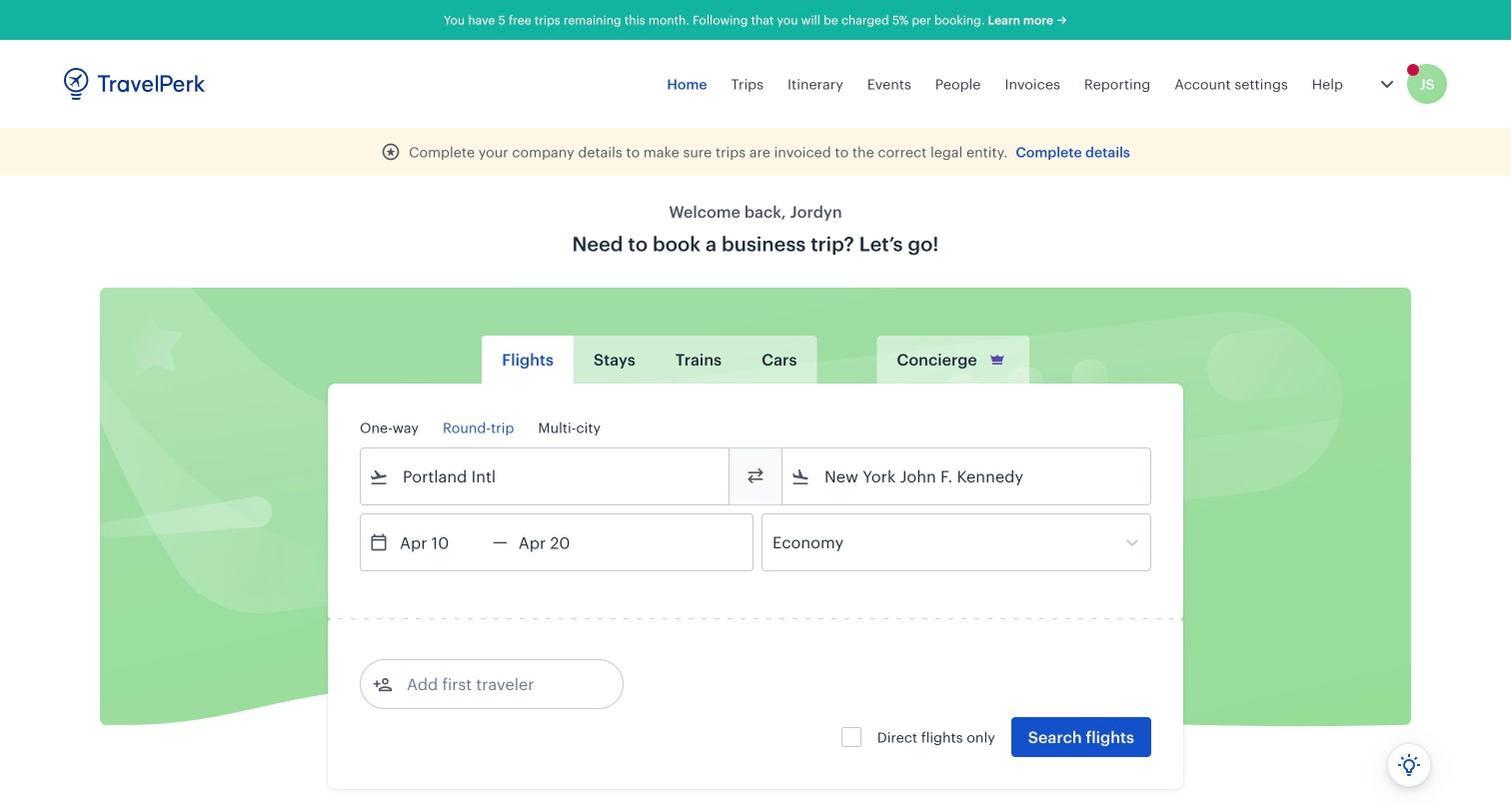 Task type: describe. For each thing, give the bounding box(es) containing it.
Return text field
[[508, 515, 612, 571]]

Depart text field
[[389, 515, 493, 571]]



Task type: locate. For each thing, give the bounding box(es) containing it.
From search field
[[389, 461, 703, 493]]

To search field
[[811, 461, 1125, 493]]

Add first traveler search field
[[393, 669, 601, 701]]



Task type: vqa. For each thing, say whether or not it's contained in the screenshot.
Alaska Airlines image
no



